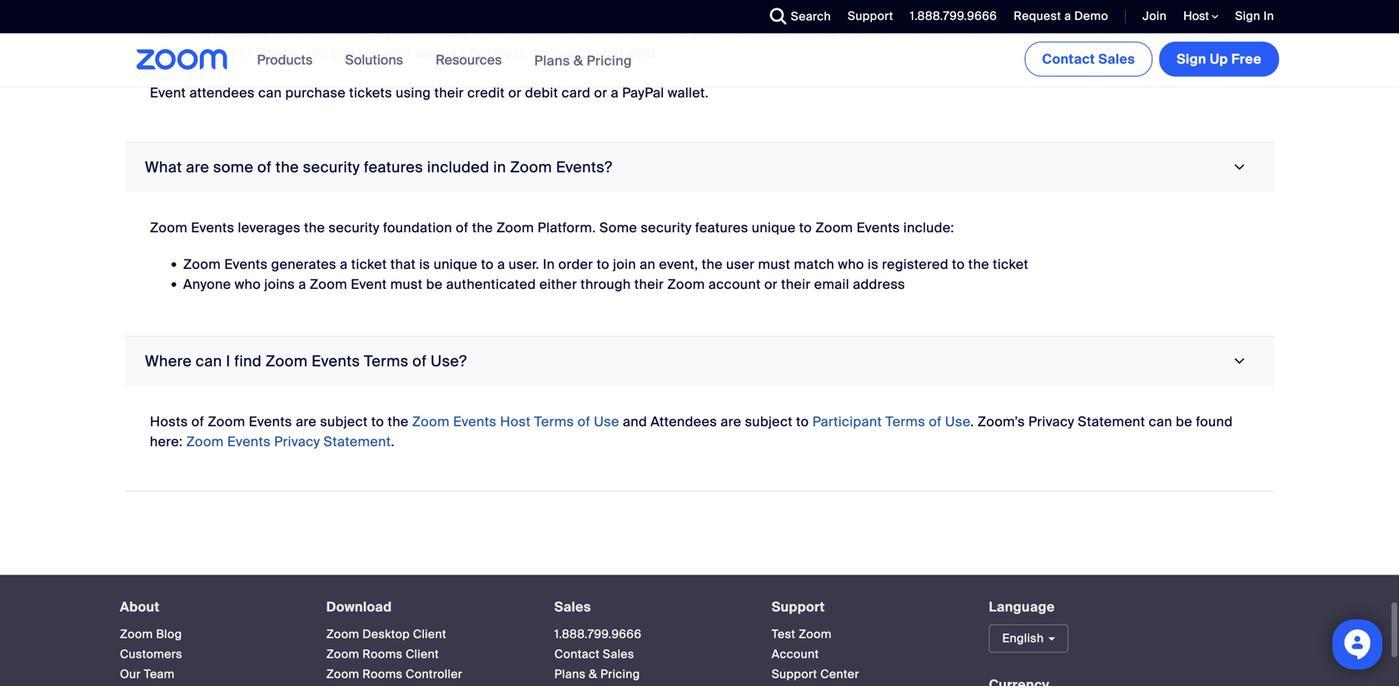 Task type: locate. For each thing, give the bounding box(es) containing it.
plans up "debit"
[[535, 52, 570, 69]]

and right stripe
[[525, 24, 549, 42]]

host
[[1184, 8, 1212, 24], [500, 413, 531, 431]]

foundation
[[383, 219, 452, 237]]

&
[[574, 52, 584, 69], [589, 667, 598, 682]]

meetings navigation
[[1022, 33, 1283, 80]]

for left the 'paypal,'
[[231, 44, 253, 62]]

account down user at right top
[[709, 276, 761, 293]]

paid
[[150, 44, 178, 62]]

test zoom account support center
[[772, 627, 860, 682]]

hosts up 'events.'
[[175, 24, 213, 42]]

user.
[[509, 256, 540, 273]]

0 vertical spatial and
[[525, 24, 549, 42]]

0 horizontal spatial terms
[[364, 352, 409, 371]]

their right using
[[435, 84, 464, 102]]

who up the email
[[838, 256, 865, 273]]

order
[[1144, 24, 1179, 42], [559, 256, 593, 273]]

contact sales link inside the meetings navigation
[[1025, 42, 1153, 77]]

about
[[120, 599, 160, 616]]

2 vertical spatial account
[[709, 276, 761, 293]]

or right card
[[594, 84, 608, 102]]

sales down 'processors'
[[1099, 50, 1136, 68]]

team
[[144, 667, 175, 682]]

what are some of the security features included in zoom events?
[[145, 158, 613, 177]]

0 vertical spatial host
[[1184, 8, 1212, 24]]

email
[[815, 276, 850, 293]]

rooms down desktop
[[363, 647, 403, 662]]

zoom rooms client link
[[326, 647, 439, 662]]

1.888.799.9666 for 1.888.799.9666
[[910, 8, 998, 24]]

desktop
[[363, 627, 410, 642]]

user
[[727, 256, 755, 273]]

in
[[1264, 8, 1275, 24], [543, 256, 555, 273]]

0 vertical spatial unique
[[752, 219, 796, 237]]

1 horizontal spatial features
[[696, 219, 749, 237]]

account
[[824, 24, 876, 42], [531, 44, 583, 62], [709, 276, 761, 293]]

can left found
[[1149, 413, 1173, 431]]

1 horizontal spatial is
[[868, 256, 879, 273]]

0 vertical spatial who
[[838, 256, 865, 273]]

0 horizontal spatial through
[[429, 24, 479, 42]]

sales up 1.888.799.9666 link
[[555, 599, 591, 616]]

0 horizontal spatial contact
[[555, 647, 600, 662]]

are right what
[[186, 158, 209, 177]]

security down the purchase
[[303, 158, 360, 177]]

0 horizontal spatial is
[[420, 256, 430, 273]]

0 vertical spatial pricing
[[587, 52, 632, 69]]

center
[[821, 667, 860, 682]]

zoom down use?
[[412, 413, 450, 431]]

0 horizontal spatial statement
[[324, 433, 391, 451]]

paid.
[[628, 44, 660, 62]]

a
[[1065, 8, 1072, 24], [751, 24, 759, 42], [611, 84, 619, 102], [340, 256, 348, 273], [498, 256, 505, 273], [299, 276, 306, 293]]

through inside ', zoom events supports payment through stripe and paypal. hosts must sign up for a business account with one of these payment processors in order to have paid events. for paypal, you can link your existing business account to get paid.'
[[429, 24, 479, 42]]

1 horizontal spatial 1.888.799.9666
[[910, 8, 998, 24]]

0 vertical spatial through
[[429, 24, 479, 42]]

plans down 1.888.799.9666 link
[[555, 667, 586, 682]]

zoom desktop client zoom rooms client zoom rooms controller
[[326, 627, 463, 682]]

1 vertical spatial contact sales link
[[555, 647, 635, 662]]

1 horizontal spatial privacy
[[1029, 413, 1075, 431]]

1 horizontal spatial through
[[581, 276, 631, 293]]

unique up authenticated
[[434, 256, 478, 273]]

1 vertical spatial features
[[696, 219, 749, 237]]

1 rooms from the top
[[363, 647, 403, 662]]

is right that
[[420, 256, 430, 273]]

rooms down the 'zoom rooms client' link
[[363, 667, 403, 682]]

0 horizontal spatial features
[[364, 158, 423, 177]]

1 horizontal spatial event
[[351, 276, 387, 293]]

sign left up
[[1177, 50, 1207, 68]]

1 vertical spatial rooms
[[363, 667, 403, 682]]

business down stripe
[[470, 44, 528, 62]]

participant terms of use link
[[813, 413, 971, 431]]

features left included
[[364, 158, 423, 177]]

through up existing
[[429, 24, 479, 42]]

1 vertical spatial pricing
[[601, 667, 640, 682]]

& inside the product information navigation
[[574, 52, 584, 69]]

for
[[150, 24, 171, 42], [231, 44, 253, 62]]

main content
[[0, 0, 1400, 575]]

must up "paid."
[[643, 24, 676, 42]]

order up either
[[559, 256, 593, 273]]

generates
[[271, 256, 337, 273]]

1 horizontal spatial their
[[635, 276, 664, 293]]

1 horizontal spatial must
[[643, 24, 676, 42]]

are right "attendees"
[[721, 413, 742, 431]]

zoom down what
[[150, 219, 188, 237]]

0 vertical spatial be
[[426, 276, 443, 293]]

contact down 1.888.799.9666 link
[[555, 647, 600, 662]]

support
[[848, 8, 894, 24], [772, 599, 825, 616], [772, 667, 818, 682]]

1 horizontal spatial order
[[1144, 24, 1179, 42]]

1.888.799.9666 down sales link
[[555, 627, 642, 642]]

1 horizontal spatial statement
[[1078, 413, 1146, 431]]

1 payment from the left
[[369, 24, 425, 42]]

in right included
[[494, 158, 506, 177]]

0 vertical spatial in
[[1264, 8, 1275, 24]]

1 horizontal spatial in
[[1129, 24, 1141, 42]]

can inside 'dropdown button'
[[196, 352, 222, 371]]

1 vertical spatial privacy
[[274, 433, 320, 451]]

event
[[150, 84, 186, 102], [351, 276, 387, 293]]

wallet.
[[668, 84, 709, 102]]

must inside ', zoom events supports payment through stripe and paypal. hosts must sign up for a business account with one of these payment processors in order to have paid events. for paypal, you can link your existing business account to get paid.'
[[643, 24, 676, 42]]

1 horizontal spatial ticket
[[993, 256, 1029, 273]]

sign
[[1236, 8, 1261, 24], [1177, 50, 1207, 68]]

test zoom link
[[772, 627, 832, 642]]

and
[[525, 24, 549, 42], [623, 413, 647, 431]]

be left found
[[1177, 413, 1193, 431]]

the inside dropdown button
[[276, 158, 299, 177]]

through inside zoom events generates a ticket that is unique to a user. in order to join an event, the user must match who is registered to the ticket anyone who joins a zoom event must be authenticated either through their zoom account or their email address
[[581, 276, 631, 293]]

event down zoom logo
[[150, 84, 186, 102]]

0 vertical spatial rooms
[[363, 647, 403, 662]]

zoom up the customers
[[120, 627, 153, 642]]

0 horizontal spatial sign
[[1177, 50, 1207, 68]]

1 vertical spatial for
[[231, 44, 253, 62]]

their down an
[[635, 276, 664, 293]]

their down match
[[782, 276, 811, 293]]

1 vertical spatial business
[[470, 44, 528, 62]]

or left "debit"
[[509, 84, 522, 102]]

support down account "link"
[[772, 667, 818, 682]]

0 horizontal spatial business
[[470, 44, 528, 62]]

0 vertical spatial 1.888.799.9666
[[910, 8, 998, 24]]

what
[[145, 158, 182, 177]]

zoom right 'here:'
[[186, 433, 224, 451]]

zoom right , in the top left of the page
[[220, 24, 258, 42]]

1 vertical spatial in
[[494, 158, 506, 177]]

through down the join at the left of the page
[[581, 276, 631, 293]]

order down join
[[1144, 24, 1179, 42]]

a inside ', zoom events supports payment through stripe and paypal. hosts must sign up for a business account with one of these payment processors in order to have paid events. for paypal, you can link your existing business account to get paid.'
[[751, 24, 759, 42]]

tab list
[[125, 0, 1275, 492]]

features up user at right top
[[696, 219, 749, 237]]

0 vertical spatial business
[[762, 24, 820, 42]]

contact sales link down 1.888.799.9666 link
[[555, 647, 635, 662]]

1 horizontal spatial account
[[709, 276, 761, 293]]

sign up free
[[1236, 8, 1261, 24]]

privacy for events
[[274, 433, 320, 451]]

1 is from the left
[[420, 256, 430, 273]]

statement inside . zoom's privacy statement can be found here:
[[1078, 413, 1146, 431]]

zoom events generates a ticket that is unique to a user. in order to join an event, the user must match who is registered to the ticket anyone who joins a zoom event must be authenticated either through their zoom account or their email address
[[183, 256, 1029, 293]]

zoom up anyone
[[183, 256, 221, 273]]

support link up test zoom link
[[772, 599, 825, 616]]

support up the with
[[848, 8, 894, 24]]

1 vertical spatial .
[[391, 433, 395, 451]]

free
[[1232, 50, 1262, 68]]

1 vertical spatial right image
[[1229, 354, 1252, 369]]

0 horizontal spatial are
[[186, 158, 209, 177]]

use?
[[431, 352, 467, 371]]

1 vertical spatial sign
[[1177, 50, 1207, 68]]

contact sales link
[[1025, 42, 1153, 77], [555, 647, 635, 662]]

privacy inside . zoom's privacy statement can be found here:
[[1029, 413, 1075, 431]]

1.888.799.9666 up 'these' at the right top of page
[[910, 8, 998, 24]]

zoom left events?
[[510, 158, 552, 177]]

2 horizontal spatial their
[[782, 276, 811, 293]]

& down paypal.
[[574, 52, 584, 69]]

a down generates
[[299, 276, 306, 293]]

0 horizontal spatial unique
[[434, 256, 478, 273]]

2 vertical spatial sales
[[603, 647, 635, 662]]

tab list inside main content
[[125, 0, 1275, 492]]

who
[[838, 256, 865, 273], [235, 276, 261, 293]]

0 horizontal spatial use
[[594, 413, 620, 431]]

hosts
[[175, 24, 213, 42], [602, 24, 640, 42], [150, 413, 188, 431]]

events.
[[182, 44, 228, 62]]

pricing inside 1.888.799.9666 contact sales plans & pricing
[[601, 667, 640, 682]]

hosts up get
[[602, 24, 640, 42]]

plans & pricing link
[[535, 52, 632, 69], [535, 52, 632, 69], [555, 667, 640, 682]]

1 horizontal spatial .
[[971, 413, 975, 431]]

attendees
[[651, 413, 717, 431]]

1 vertical spatial client
[[406, 647, 439, 662]]

support up test zoom link
[[772, 599, 825, 616]]

. inside . zoom's privacy statement can be found here:
[[971, 413, 975, 431]]

1 horizontal spatial or
[[594, 84, 608, 102]]

0 horizontal spatial order
[[559, 256, 593, 273]]

account link
[[772, 647, 819, 662]]

sales
[[1099, 50, 1136, 68], [555, 599, 591, 616], [603, 647, 635, 662]]

2 horizontal spatial sales
[[1099, 50, 1136, 68]]

using
[[396, 84, 431, 102]]

privacy down where can i find zoom events terms of use?
[[274, 433, 320, 451]]

must down that
[[391, 276, 423, 293]]

request a demo link up the contact sales
[[1002, 0, 1113, 33]]

2 subject from the left
[[745, 413, 793, 431]]

security up "event,"
[[641, 219, 692, 237]]

security up generates
[[329, 219, 380, 237]]

1 vertical spatial host
[[500, 413, 531, 431]]

language
[[989, 599, 1055, 616]]

2 vertical spatial support
[[772, 667, 818, 682]]

are
[[186, 158, 209, 177], [296, 413, 317, 431], [721, 413, 742, 431]]

payment
[[369, 24, 425, 42], [993, 24, 1049, 42]]

can inside . zoom's privacy statement can be found here:
[[1149, 413, 1173, 431]]

resources
[[436, 51, 502, 69]]

0 vertical spatial account
[[824, 24, 876, 42]]

customers link
[[120, 647, 182, 662]]

subject left participant
[[745, 413, 793, 431]]

found
[[1197, 413, 1233, 431]]

zoom up account
[[799, 627, 832, 642]]

controller
[[406, 667, 463, 682]]

use left "attendees"
[[594, 413, 620, 431]]

1 horizontal spatial payment
[[993, 24, 1049, 42]]

0 vertical spatial must
[[643, 24, 676, 42]]

be left authenticated
[[426, 276, 443, 293]]

right image inside what are some of the security features included in zoom events? dropdown button
[[1229, 160, 1252, 175]]

1 horizontal spatial contact sales link
[[1025, 42, 1153, 77]]

1 vertical spatial order
[[559, 256, 593, 273]]

1 vertical spatial account
[[531, 44, 583, 62]]

0 vertical spatial for
[[150, 24, 171, 42]]

1 horizontal spatial business
[[762, 24, 820, 42]]

0 horizontal spatial sales
[[555, 599, 591, 616]]

0 horizontal spatial &
[[574, 52, 584, 69]]

in up either
[[543, 256, 555, 273]]

tickets
[[349, 84, 392, 102]]

zoom down the 'zoom rooms client' link
[[326, 667, 360, 682]]

1 horizontal spatial and
[[623, 413, 647, 431]]

banner
[[117, 33, 1283, 88]]

in up sign up free button on the top right of the page
[[1264, 8, 1275, 24]]

support link up the with
[[848, 8, 894, 24]]

can down supports
[[331, 44, 355, 62]]

products button
[[257, 33, 320, 87]]

or inside zoom events generates a ticket that is unique to a user. in order to join an event, the user must match who is registered to the ticket anyone who joins a zoom event must be authenticated either through their zoom account or their email address
[[765, 276, 778, 293]]

tab list containing what are some of the security features included in zoom events?
[[125, 0, 1275, 492]]

0 vertical spatial features
[[364, 158, 423, 177]]

1 vertical spatial &
[[589, 667, 598, 682]]

pricing inside the product information navigation
[[587, 52, 632, 69]]

match
[[794, 256, 835, 273]]

1 vertical spatial statement
[[324, 433, 391, 451]]

0 horizontal spatial must
[[391, 276, 423, 293]]

authenticated
[[446, 276, 536, 293]]

1 vertical spatial must
[[759, 256, 791, 273]]

& down 1.888.799.9666 link
[[589, 667, 598, 682]]

the
[[276, 158, 299, 177], [304, 219, 325, 237], [472, 219, 493, 237], [702, 256, 723, 273], [969, 256, 990, 273], [388, 413, 409, 431]]

for up "paid"
[[150, 24, 171, 42]]

statement for can
[[1078, 413, 1146, 431]]

zoom's
[[978, 413, 1026, 431]]

use
[[594, 413, 620, 431], [946, 413, 971, 431]]

contact sales link down 'processors'
[[1025, 42, 1153, 77]]

or left the email
[[765, 276, 778, 293]]

2 use from the left
[[946, 413, 971, 431]]

0 vertical spatial privacy
[[1029, 413, 1075, 431]]

a left demo
[[1065, 8, 1072, 24]]

0 vertical spatial right image
[[1229, 160, 1252, 175]]

download
[[326, 599, 392, 616]]

to
[[1183, 24, 1195, 42], [587, 44, 600, 62], [800, 219, 812, 237], [481, 256, 494, 273], [597, 256, 610, 273], [953, 256, 965, 273], [371, 413, 384, 431], [797, 413, 809, 431]]

events inside ', zoom events supports payment through stripe and paypal. hosts must sign up for a business account with one of these payment processors in order to have paid events. for paypal, you can link your existing business account to get paid.'
[[261, 24, 305, 42]]

1 horizontal spatial terms
[[535, 413, 574, 431]]

0 vertical spatial in
[[1129, 24, 1141, 42]]

0 vertical spatial statement
[[1078, 413, 1146, 431]]

privacy for zoom's
[[1029, 413, 1075, 431]]

zoom right 'find'
[[266, 352, 308, 371]]

1 horizontal spatial sales
[[603, 647, 635, 662]]

1.888.799.9666
[[910, 8, 998, 24], [555, 627, 642, 642]]

0 horizontal spatial 1.888.799.9666
[[555, 627, 642, 642]]

account down paypal.
[[531, 44, 583, 62]]

0 vertical spatial order
[[1144, 24, 1179, 42]]

sales link
[[555, 599, 591, 616]]

0 vertical spatial support
[[848, 8, 894, 24]]

account inside zoom events generates a ticket that is unique to a user. in order to join an event, the user must match who is registered to the ticket anyone who joins a zoom event must be authenticated either through their zoom account or their email address
[[709, 276, 761, 293]]

event down foundation
[[351, 276, 387, 293]]

0 vertical spatial sales
[[1099, 50, 1136, 68]]

join link up the meetings navigation
[[1143, 8, 1167, 24]]

main content containing what are some of the security features included in zoom events?
[[0, 0, 1400, 575]]

get
[[603, 44, 624, 62]]

pricing
[[587, 52, 632, 69], [601, 667, 640, 682]]

features
[[364, 158, 423, 177], [696, 219, 749, 237]]

and left "attendees"
[[623, 413, 647, 431]]

up
[[1210, 50, 1229, 68]]

right image
[[1229, 160, 1252, 175], [1229, 354, 1252, 369]]

for inside ', zoom events supports payment through stripe and paypal. hosts must sign up for a business account with one of these payment processors in order to have paid events. for paypal, you can link your existing business account to get paid.'
[[231, 44, 253, 62]]

order inside ', zoom events supports payment through stripe and paypal. hosts must sign up for a business account with one of these payment processors in order to have paid events. for paypal, you can link your existing business account to get paid.'
[[1144, 24, 1179, 42]]

2 is from the left
[[868, 256, 879, 273]]

0 horizontal spatial privacy
[[274, 433, 320, 451]]

right image inside the where can i find zoom events terms of use? 'dropdown button'
[[1229, 354, 1252, 369]]

1 horizontal spatial contact
[[1043, 50, 1096, 68]]

0 horizontal spatial in
[[494, 158, 506, 177]]

events inside zoom events generates a ticket that is unique to a user. in order to join an event, the user must match who is registered to the ticket anyone who joins a zoom event must be authenticated either through their zoom account or their email address
[[224, 256, 268, 273]]

0 horizontal spatial for
[[150, 24, 171, 42]]

sign inside button
[[1177, 50, 1207, 68]]

must
[[643, 24, 676, 42], [759, 256, 791, 273], [391, 276, 423, 293]]

that
[[391, 256, 416, 273]]

use left zoom's
[[946, 413, 971, 431]]

paypal.
[[553, 24, 598, 42]]

or
[[509, 84, 522, 102], [594, 84, 608, 102], [765, 276, 778, 293]]

0 vertical spatial client
[[413, 627, 447, 642]]

product information navigation
[[245, 33, 645, 88]]

privacy right zoom's
[[1029, 413, 1075, 431]]

1 right image from the top
[[1229, 160, 1252, 175]]

2 rooms from the top
[[363, 667, 403, 682]]

sales inside 1.888.799.9666 contact sales plans & pricing
[[603, 647, 635, 662]]

unique up user at right top
[[752, 219, 796, 237]]

subject up zoom events privacy statement .
[[320, 413, 368, 431]]

0 horizontal spatial their
[[435, 84, 464, 102]]

in right 'processors'
[[1129, 24, 1141, 42]]

payment up your
[[369, 24, 425, 42]]

a right for
[[751, 24, 759, 42]]

included
[[427, 158, 490, 177]]

is up address
[[868, 256, 879, 273]]

1 use from the left
[[594, 413, 620, 431]]

account
[[772, 647, 819, 662]]

are inside what are some of the security features included in zoom events? dropdown button
[[186, 158, 209, 177]]

can left i
[[196, 352, 222, 371]]

who left the joins
[[235, 276, 261, 293]]

0 vertical spatial .
[[971, 413, 975, 431]]

0 horizontal spatial in
[[543, 256, 555, 273]]

1 vertical spatial be
[[1177, 413, 1193, 431]]

0 vertical spatial sign
[[1236, 8, 1261, 24]]

2 right image from the top
[[1229, 354, 1252, 369]]

and inside ', zoom events supports payment through stripe and paypal. hosts must sign up for a business account with one of these payment processors in order to have paid events. for paypal, you can link your existing business account to get paid.'
[[525, 24, 549, 42]]



Task type: vqa. For each thing, say whether or not it's contained in the screenshot.
6th menu item from the bottom of the admin menu menu
no



Task type: describe. For each thing, give the bounding box(es) containing it.
card
[[562, 84, 591, 102]]

with
[[880, 24, 906, 42]]

plans inside the product information navigation
[[535, 52, 570, 69]]

2 horizontal spatial terms
[[886, 413, 926, 431]]

2 payment from the left
[[993, 24, 1049, 42]]

download link
[[326, 599, 392, 616]]

zoom events privacy statement link
[[186, 433, 391, 451]]

hosts up 'here:'
[[150, 413, 188, 431]]

these
[[954, 24, 990, 42]]

2 ticket from the left
[[993, 256, 1029, 273]]

1.888.799.9666 link
[[555, 627, 642, 642]]

test
[[772, 627, 796, 642]]

zoom down generates
[[310, 276, 347, 293]]

request
[[1014, 8, 1062, 24]]

i
[[226, 352, 231, 371]]

1 subject from the left
[[320, 413, 368, 431]]

search button
[[758, 0, 836, 33]]

events?
[[556, 158, 613, 177]]

contact inside 1.888.799.9666 contact sales plans & pricing
[[555, 647, 600, 662]]

0 horizontal spatial host
[[500, 413, 531, 431]]

& inside 1.888.799.9666 contact sales plans & pricing
[[589, 667, 598, 682]]

up
[[710, 24, 726, 42]]

can down the products
[[258, 84, 282, 102]]

join
[[613, 256, 637, 273]]

credit
[[468, 84, 505, 102]]

0 horizontal spatial event
[[150, 84, 186, 102]]

solutions
[[345, 51, 403, 69]]

here:
[[150, 433, 183, 451]]

blog
[[156, 627, 182, 642]]

host inside dropdown button
[[1184, 8, 1212, 24]]

zoom inside zoom blog customers our team
[[120, 627, 153, 642]]

1 horizontal spatial who
[[838, 256, 865, 273]]

a right generates
[[340, 256, 348, 273]]

events inside 'dropdown button'
[[312, 352, 360, 371]]

for hosts
[[150, 24, 213, 42]]

unique inside zoom events generates a ticket that is unique to a user. in order to join an event, the user must match who is registered to the ticket anyone who joins a zoom event must be authenticated either through their zoom account or their email address
[[434, 256, 478, 273]]

zoom inside 'dropdown button'
[[266, 352, 308, 371]]

anyone
[[183, 276, 231, 293]]

0 horizontal spatial or
[[509, 84, 522, 102]]

2 vertical spatial must
[[391, 276, 423, 293]]

zoom rooms controller link
[[326, 667, 463, 682]]

request a demo
[[1014, 8, 1109, 24]]

a left paypal
[[611, 84, 619, 102]]

sign for sign in
[[1236, 8, 1261, 24]]

of inside what are some of the security features included in zoom events? dropdown button
[[257, 158, 272, 177]]

features inside what are some of the security features included in zoom events? dropdown button
[[364, 158, 423, 177]]

zoom up user.
[[497, 219, 534, 237]]

zoom logo image
[[137, 49, 228, 70]]

0 horizontal spatial contact sales link
[[555, 647, 635, 662]]

you
[[305, 44, 328, 62]]

participant
[[813, 413, 883, 431]]

1 vertical spatial and
[[623, 413, 647, 431]]

support link right "search"
[[836, 0, 898, 33]]

in inside dropdown button
[[494, 158, 506, 177]]

customers
[[120, 647, 182, 662]]

2 horizontal spatial account
[[824, 24, 876, 42]]

0 horizontal spatial who
[[235, 276, 261, 293]]

event inside zoom events generates a ticket that is unique to a user. in order to join an event, the user must match who is registered to the ticket anyone who joins a zoom event must be authenticated either through their zoom account or their email address
[[351, 276, 387, 293]]

where can i find zoom events terms of use? button
[[125, 337, 1275, 387]]

banner containing contact sales
[[117, 33, 1283, 88]]

products
[[257, 51, 313, 69]]

registered
[[883, 256, 949, 273]]

support center link
[[772, 667, 860, 682]]

sign in
[[1236, 8, 1275, 24]]

1 horizontal spatial are
[[296, 413, 317, 431]]

be inside . zoom's privacy statement can be found here:
[[1177, 413, 1193, 431]]

zoom inside ', zoom events supports payment through stripe and paypal. hosts must sign up for a business account with one of these payment processors in order to have paid events. for paypal, you can link your existing business account to get paid.'
[[220, 24, 258, 42]]

zoom events privacy statement .
[[186, 433, 395, 451]]

zoom up match
[[816, 219, 854, 237]]

paypal,
[[256, 44, 302, 62]]

plans inside 1.888.799.9666 contact sales plans & pricing
[[555, 667, 586, 682]]

what are some of the security features included in zoom events? button
[[125, 143, 1275, 193]]

a up authenticated
[[498, 256, 505, 273]]

hosts of zoom events are subject to the zoom events host terms of use and attendees are subject to participant terms of use
[[150, 413, 971, 431]]

host button
[[1184, 8, 1219, 24]]

terms inside 'dropdown button'
[[364, 352, 409, 371]]

1 horizontal spatial unique
[[752, 219, 796, 237]]

zoom blog link
[[120, 627, 182, 642]]

zoom inside test zoom account support center
[[799, 627, 832, 642]]

can inside ', zoom events supports payment through stripe and paypal. hosts must sign up for a business account with one of these payment processors in order to have paid events. for paypal, you can link your existing business account to get paid.'
[[331, 44, 355, 62]]

stripe
[[483, 24, 521, 42]]

our team link
[[120, 667, 175, 682]]

in inside zoom events generates a ticket that is unique to a user. in order to join an event, the user must match who is registered to the ticket anyone who joins a zoom event must be authenticated either through their zoom account or their email address
[[543, 256, 555, 273]]

zoom down i
[[208, 413, 245, 431]]

1.888.799.9666 for 1.888.799.9666 contact sales plans & pricing
[[555, 627, 642, 642]]

join link left host dropdown button
[[1131, 0, 1172, 33]]

about link
[[120, 599, 160, 616]]

of inside the where can i find zoom events terms of use? 'dropdown button'
[[413, 352, 427, 371]]

in inside ', zoom events supports payment through stripe and paypal. hosts must sign up for a business account with one of these payment processors in order to have paid events. for paypal, you can link your existing business account to get paid.'
[[1129, 24, 1141, 42]]

0 horizontal spatial .
[[391, 433, 395, 451]]

one
[[909, 24, 934, 42]]

an
[[640, 256, 656, 273]]

zoom desktop client link
[[326, 627, 447, 642]]

sign for sign up free
[[1177, 50, 1207, 68]]

link
[[359, 44, 381, 62]]

support inside test zoom account support center
[[772, 667, 818, 682]]

demo
[[1075, 8, 1109, 24]]

, zoom events supports payment through stripe and paypal. hosts must sign up for a business account with one of these payment processors in order to have paid events. for paypal, you can link your existing business account to get paid.
[[150, 24, 1230, 62]]

contact sales
[[1043, 50, 1136, 68]]

right image for what are some of the security features included in zoom events?
[[1229, 160, 1252, 175]]

. zoom's privacy statement can be found here:
[[150, 413, 1233, 451]]

debit
[[525, 84, 558, 102]]

2 horizontal spatial must
[[759, 256, 791, 273]]

include:
[[904, 219, 955, 237]]

join
[[1143, 8, 1167, 24]]

zoom events leverages the security foundation of the zoom platform. some security features unique to zoom events include:
[[150, 219, 955, 237]]

0 horizontal spatial account
[[531, 44, 583, 62]]

paypal
[[623, 84, 665, 102]]

search
[[791, 9, 832, 24]]

1.888.799.9666 contact sales plans & pricing
[[555, 627, 642, 682]]

sales inside the meetings navigation
[[1099, 50, 1136, 68]]

attendees
[[190, 84, 255, 102]]

zoom down download
[[326, 627, 360, 642]]

statement for .
[[324, 433, 391, 451]]

leverages
[[238, 219, 301, 237]]

your
[[384, 44, 412, 62]]

some
[[600, 219, 638, 237]]

hosts inside ', zoom events supports payment through stripe and paypal. hosts must sign up for a business account with one of these payment processors in order to have paid events. for paypal, you can link your existing business account to get paid.'
[[602, 24, 640, 42]]

1 ticket from the left
[[351, 256, 387, 273]]

have
[[1199, 24, 1230, 42]]

2 horizontal spatial are
[[721, 413, 742, 431]]

1 vertical spatial sales
[[555, 599, 591, 616]]

existing
[[415, 44, 466, 62]]

purchase
[[285, 84, 346, 102]]

where
[[145, 352, 192, 371]]

zoom down 'zoom desktop client' link in the bottom left of the page
[[326, 647, 360, 662]]

event attendees can purchase tickets using their credit or debit card or a paypal wallet.
[[150, 84, 709, 102]]

event,
[[659, 256, 699, 273]]

contact inside the meetings navigation
[[1043, 50, 1096, 68]]

right image for where can i find zoom events terms of use?
[[1229, 354, 1252, 369]]

resources button
[[436, 33, 510, 87]]

zoom inside dropdown button
[[510, 158, 552, 177]]

zoom down "event,"
[[668, 276, 705, 293]]

platform.
[[538, 219, 596, 237]]

request a demo link up 'processors'
[[1014, 8, 1109, 24]]

where can i find zoom events terms of use?
[[145, 352, 467, 371]]

zoom events host terms of use link
[[412, 413, 620, 431]]

english
[[1003, 631, 1044, 647]]

supports
[[308, 24, 366, 42]]

be inside zoom events generates a ticket that is unique to a user. in order to join an event, the user must match who is registered to the ticket anyone who joins a zoom event must be authenticated either through their zoom account or their email address
[[426, 276, 443, 293]]

sign up free button
[[1160, 42, 1280, 77]]

1 vertical spatial support
[[772, 599, 825, 616]]

order inside zoom events generates a ticket that is unique to a user. in order to join an event, the user must match who is registered to the ticket anyone who joins a zoom event must be authenticated either through their zoom account or their email address
[[559, 256, 593, 273]]

of inside ', zoom events supports payment through stripe and paypal. hosts must sign up for a business account with one of these payment processors in order to have paid events. for paypal, you can link your existing business account to get paid.'
[[937, 24, 950, 42]]

find
[[234, 352, 262, 371]]

either
[[540, 276, 577, 293]]

security inside dropdown button
[[303, 158, 360, 177]]



